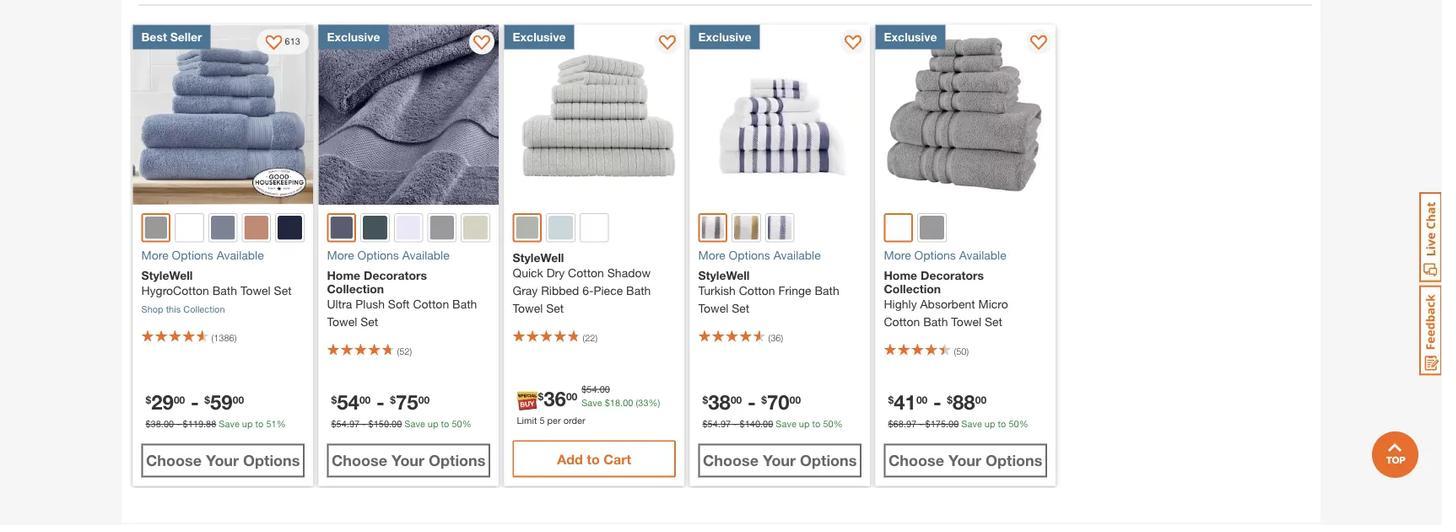 Task type: describe. For each thing, give the bounding box(es) containing it.
more options available for 75
[[327, 249, 450, 263]]

$ 38 . 00 - $ 119 . 88 save up to 51 %
[[146, 419, 286, 430]]

decorators for 75
[[364, 268, 427, 282]]

add to cart
[[557, 452, 631, 468]]

. down $ 41 00 - $ 88 00
[[946, 419, 949, 430]]

$ 41 00 - $ 88 00
[[888, 390, 987, 414]]

. left 150 on the bottom
[[347, 419, 349, 430]]

ribbed
[[541, 284, 579, 298]]

cotton inside "home decorators collection ultra plush soft cotton bath towel set"
[[413, 298, 449, 311]]

. down 41
[[904, 419, 907, 430]]

59
[[210, 390, 233, 414]]

1 horizontal spatial stone gray image
[[920, 216, 944, 240]]

140
[[745, 419, 761, 430]]

97 for 41
[[907, 419, 917, 430]]

set inside the home decorators collection highly absorbent micro cotton bath towel set
[[985, 315, 1003, 329]]

- up 119
[[191, 390, 199, 414]]

choose your options for 70
[[703, 452, 857, 470]]

( down 6-
[[583, 333, 585, 344]]

up for 75
[[428, 419, 439, 430]]

exclusive for 38
[[699, 30, 752, 44]]

38 for -
[[708, 390, 731, 414]]

97 for 38
[[721, 419, 731, 430]]

save for 41
[[962, 419, 982, 430]]

- up 175
[[934, 390, 942, 414]]

% for 88
[[1019, 419, 1029, 430]]

) down piece
[[595, 333, 598, 344]]

piece
[[594, 284, 623, 298]]

cotton inside the home decorators collection highly absorbent micro cotton bath towel set
[[884, 315, 920, 329]]

cotton inside stylewell quick dry cotton shadow gray ribbed 6-piece bath towel set
[[568, 266, 604, 280]]

% for 70
[[834, 419, 843, 430]]

bath inside stylewell turkish cotton fringe bath towel set
[[815, 284, 840, 298]]

display image for 41
[[1031, 35, 1047, 52]]

1386
[[214, 333, 234, 344]]

towel inside stylewell turkish cotton fringe bath towel set
[[699, 302, 729, 316]]

absorbent
[[921, 298, 976, 311]]

( 22 )
[[583, 333, 598, 344]]

options down 'white and wheat brown' icon
[[729, 249, 771, 263]]

add to cart button
[[513, 441, 676, 478]]

shadow
[[608, 266, 651, 280]]

up for 88
[[985, 419, 996, 430]]

lake blue image
[[330, 217, 353, 239]]

. down $ 38 00 - $ 70 00
[[761, 419, 763, 430]]

highly
[[884, 298, 917, 311]]

52
[[399, 347, 410, 357]]

29
[[151, 390, 174, 414]]

white image
[[177, 216, 202, 240]]

towel inside stylewell hygrocotton bath towel set shop this collection
[[241, 284, 271, 298]]

cart
[[604, 452, 631, 468]]

50 for 75
[[452, 419, 462, 430]]

stylewell for hygrocotton
[[141, 268, 193, 282]]

towel inside stylewell quick dry cotton shadow gray ribbed 6-piece bath towel set
[[513, 302, 543, 316]]

this
[[166, 304, 181, 315]]

) for 41
[[967, 347, 969, 357]]

available for 88
[[960, 249, 1007, 263]]

to for 88
[[998, 419, 1007, 430]]

) for 38
[[781, 333, 783, 344]]

per
[[547, 416, 561, 427]]

collection inside stylewell hygrocotton bath towel set shop this collection
[[183, 304, 225, 315]]

68
[[894, 419, 904, 430]]

to for 75
[[441, 419, 449, 430]]

bath inside stylewell hygrocotton bath towel set shop this collection
[[213, 284, 237, 298]]

175
[[931, 419, 946, 430]]

6-
[[583, 284, 594, 298]]

to for 59
[[255, 419, 264, 430]]

micro
[[979, 298, 1009, 311]]

( for 38
[[769, 333, 771, 344]]

more options available link for 88
[[884, 247, 1047, 265]]

) for 29
[[234, 333, 237, 344]]

54 for $ 54 . 97 - $ 150 . 00 save up to 50 %
[[336, 419, 347, 430]]

- left 175
[[919, 419, 923, 430]]

to for 70
[[813, 419, 821, 430]]

home decorators collection ultra plush soft cotton bath towel set
[[327, 268, 477, 329]]

. down $ 54 00 - $ 75 00
[[389, 419, 392, 430]]

- up 140
[[748, 390, 756, 414]]

options down $ 54 . 97 - $ 140 . 00 save up to 50 %
[[800, 452, 857, 470]]

display image
[[266, 35, 282, 52]]

feedback link image
[[1420, 285, 1443, 376]]

quick dry cotton shadow gray ribbed 6-piece bath towel set image
[[504, 25, 685, 205]]

up for 70
[[799, 419, 810, 430]]

. left 33
[[621, 398, 623, 409]]

options down 51
[[243, 452, 300, 470]]

save for 38
[[776, 419, 797, 430]]

hygrocotton bath towel set image
[[133, 25, 313, 205]]

bath inside the home decorators collection highly absorbent micro cotton bath towel set
[[924, 315, 948, 329]]

bath inside "home decorators collection ultra plush soft cotton bath towel set"
[[453, 298, 477, 311]]

more for 41
[[884, 249, 911, 263]]

soft
[[388, 298, 410, 311]]

best
[[141, 30, 167, 44]]

options down $ 54 . 97 - $ 150 . 00 save up to 50 % on the left of the page
[[429, 452, 486, 470]]

exclusive for 41
[[884, 30, 937, 44]]

quick
[[513, 266, 543, 280]]

gray
[[513, 284, 538, 298]]

order
[[564, 416, 586, 427]]

save inside $ 54 . 00 save $ 18 . 00 ( 33 %) limit 5 per order
[[582, 398, 602, 409]]

fringe
[[779, 284, 812, 298]]

1 horizontal spatial 88
[[953, 390, 976, 414]]

$ 54 . 97 - $ 140 . 00 save up to 50 %
[[703, 419, 843, 430]]

set inside stylewell quick dry cotton shadow gray ribbed 6-piece bath towel set
[[546, 302, 564, 316]]

1 vertical spatial 88
[[206, 419, 216, 430]]

more options available link for 75
[[327, 247, 490, 265]]

turkish
[[699, 284, 736, 298]]

50 for 88
[[1009, 419, 1019, 430]]

white image
[[888, 217, 910, 239]]

- left 150 on the bottom
[[362, 419, 366, 430]]

51
[[266, 419, 277, 430]]

- left 119
[[177, 419, 180, 430]]

41
[[894, 390, 917, 414]]

more options available for 88
[[884, 249, 1007, 263]]

save for 29
[[219, 419, 240, 430]]

$ 36 00
[[538, 387, 578, 411]]

stylewell turkish cotton fringe bath towel set
[[699, 268, 840, 316]]

choose your options for 75
[[332, 452, 486, 470]]

%)
[[649, 398, 660, 409]]

more options available for 70
[[699, 249, 821, 263]]

home for 54
[[327, 268, 361, 282]]

best seller
[[141, 30, 202, 44]]

$ 54 . 97 - $ 150 . 00 save up to 50 %
[[331, 419, 472, 430]]

exclusive for 54
[[327, 30, 380, 44]]

( inside $ 54 . 00 save $ 18 . 00 ( 33 %) limit 5 per order
[[636, 398, 638, 409]]

- left 140
[[734, 419, 737, 430]]

options down the $ 68 . 97 - $ 175 . 00 save up to 50 %
[[986, 452, 1043, 470]]

dry
[[547, 266, 565, 280]]

available for 70
[[774, 249, 821, 263]]

( 52 )
[[397, 347, 412, 357]]

crystal bay image
[[549, 216, 573, 240]]

aged clay image
[[244, 216, 269, 240]]

( 36 )
[[769, 333, 783, 344]]

choose for 41
[[889, 452, 945, 470]]



Task type: locate. For each thing, give the bounding box(es) containing it.
stylewell for turkish
[[699, 268, 750, 282]]

3 your from the left
[[763, 452, 796, 470]]

stylewell up quick
[[513, 251, 564, 265]]

collection for 54
[[327, 282, 384, 296]]

available for 75
[[402, 249, 450, 263]]

choose your options down $ 54 . 97 - $ 150 . 00 save up to 50 % on the left of the page
[[332, 452, 486, 470]]

more up "hygrocotton"
[[141, 249, 169, 263]]

your for 59
[[206, 452, 239, 470]]

decorators up absorbent at right
[[921, 268, 984, 282]]

choose your options
[[146, 452, 300, 470], [332, 452, 486, 470], [703, 452, 857, 470], [889, 452, 1043, 470]]

3 more from the left
[[699, 249, 726, 263]]

display image
[[473, 35, 490, 52], [659, 35, 676, 52], [845, 35, 862, 52], [1031, 35, 1047, 52]]

)
[[234, 333, 237, 344], [595, 333, 598, 344], [781, 333, 783, 344], [410, 347, 412, 357], [967, 347, 969, 357]]

home for 41
[[884, 268, 918, 282]]

$ 54 . 00 save $ 18 . 00 ( 33 %) limit 5 per order
[[517, 384, 660, 427]]

more options available down 'white and wheat brown' icon
[[699, 249, 821, 263]]

$ 54 00 - $ 75 00
[[331, 390, 430, 414]]

more options available link up the home decorators collection highly absorbent micro cotton bath towel set
[[884, 247, 1047, 265]]

stylewell inside stylewell quick dry cotton shadow gray ribbed 6-piece bath towel set
[[513, 251, 564, 265]]

2 97 from the left
[[721, 419, 731, 430]]

3 up from the left
[[799, 419, 810, 430]]

0 horizontal spatial stone gray image
[[145, 217, 167, 239]]

turkish cotton fringe bath towel set image
[[690, 25, 870, 205]]

( left %)
[[636, 398, 638, 409]]

0 horizontal spatial 88
[[206, 419, 216, 430]]

0 horizontal spatial 36
[[544, 387, 566, 411]]

1 choose from the left
[[146, 452, 202, 470]]

bright white image
[[397, 216, 421, 240]]

choose your options link for 70
[[699, 444, 862, 478]]

97 for 54
[[349, 419, 360, 430]]

cotton
[[568, 266, 604, 280], [739, 284, 775, 298], [413, 298, 449, 311], [884, 315, 920, 329]]

bath left gray
[[453, 298, 477, 311]]

) down absorbent at right
[[967, 347, 969, 357]]

bath down absorbent at right
[[924, 315, 948, 329]]

4 choose from the left
[[889, 452, 945, 470]]

36 for ( 36 )
[[771, 333, 781, 344]]

stone gray image right white image
[[920, 216, 944, 240]]

choose your options link down $ 38 . 00 - $ 119 . 88 save up to 51 %
[[141, 444, 305, 478]]

1 available from the left
[[217, 249, 264, 263]]

up right 150 on the bottom
[[428, 419, 439, 430]]

bath
[[213, 284, 237, 298], [626, 284, 651, 298], [815, 284, 840, 298], [453, 298, 477, 311], [924, 315, 948, 329]]

more options available for 59
[[141, 249, 264, 263]]

0 horizontal spatial stylewell
[[141, 268, 193, 282]]

bath right fringe
[[815, 284, 840, 298]]

choose your options link down $ 54 . 97 - $ 150 . 00 save up to 50 % on the left of the page
[[327, 444, 490, 478]]

stylewell for quick
[[513, 251, 564, 265]]

3 choose from the left
[[703, 452, 759, 470]]

1 horizontal spatial collection
[[327, 282, 384, 296]]

4 choose your options link from the left
[[884, 444, 1047, 478]]

collection inside "home decorators collection ultra plush soft cotton bath towel set"
[[327, 282, 384, 296]]

home inside "home decorators collection ultra plush soft cotton bath towel set"
[[327, 268, 361, 282]]

save
[[582, 398, 602, 409], [219, 419, 240, 430], [405, 419, 425, 430], [776, 419, 797, 430], [962, 419, 982, 430]]

stylewell inside stylewell hygrocotton bath towel set shop this collection
[[141, 268, 193, 282]]

36 for $ 36 00
[[544, 387, 566, 411]]

collection for 41
[[884, 282, 941, 296]]

bright white image
[[582, 216, 607, 240]]

your down the $ 68 . 97 - $ 175 . 00 save up to 50 %
[[949, 452, 982, 470]]

2 your from the left
[[392, 452, 425, 470]]

choose your options link for 75
[[327, 444, 490, 478]]

54 left 140
[[708, 419, 718, 430]]

your down $ 38 . 00 - $ 119 . 88 save up to 51 %
[[206, 452, 239, 470]]

1 % from the left
[[277, 419, 286, 430]]

save down the 59
[[219, 419, 240, 430]]

(
[[211, 333, 214, 344], [583, 333, 585, 344], [769, 333, 771, 344], [397, 347, 399, 357], [954, 347, 957, 357], [636, 398, 638, 409]]

0 vertical spatial 38
[[708, 390, 731, 414]]

choose your options for 59
[[146, 452, 300, 470]]

home up ultra
[[327, 268, 361, 282]]

38 for 00
[[151, 419, 161, 430]]

54 for $ 54 00 - $ 75 00
[[337, 390, 359, 414]]

54
[[587, 384, 597, 395], [337, 390, 359, 414], [336, 419, 347, 430], [708, 419, 718, 430]]

your for 88
[[949, 452, 982, 470]]

choose for 38
[[703, 452, 759, 470]]

collection inside the home decorators collection highly absorbent micro cotton bath towel set
[[884, 282, 941, 296]]

stylewell
[[513, 251, 564, 265], [141, 268, 193, 282], [699, 268, 750, 282]]

towel down gray
[[513, 302, 543, 316]]

more options available link
[[141, 247, 305, 265], [327, 247, 490, 265], [699, 247, 862, 265], [884, 247, 1047, 265]]

choose down 150 on the bottom
[[332, 452, 387, 470]]

options
[[172, 249, 213, 263], [358, 249, 399, 263], [729, 249, 771, 263], [915, 249, 956, 263], [243, 452, 300, 470], [429, 452, 486, 470], [800, 452, 857, 470], [986, 452, 1043, 470]]

more down lake blue image
[[327, 249, 354, 263]]

0 horizontal spatial collection
[[183, 304, 225, 315]]

. down 29
[[161, 419, 164, 430]]

decorators
[[364, 268, 427, 282], [921, 268, 984, 282]]

% for 75
[[462, 419, 472, 430]]

highly absorbent micro cotton bath towel set image
[[876, 25, 1056, 205]]

choose down 140
[[703, 452, 759, 470]]

your for 75
[[392, 452, 425, 470]]

4 display image from the left
[[1031, 35, 1047, 52]]

collection
[[327, 282, 384, 296], [884, 282, 941, 296], [183, 304, 225, 315]]

charleston teal image
[[363, 216, 387, 240]]

( for 54
[[397, 347, 399, 357]]

75
[[396, 390, 418, 414]]

( for 41
[[954, 347, 957, 357]]

( for 29
[[211, 333, 214, 344]]

to right 150 on the bottom
[[441, 419, 449, 430]]

your down $ 54 . 97 - $ 150 . 00 save up to 50 % on the left of the page
[[392, 452, 425, 470]]

4 available from the left
[[960, 249, 1007, 263]]

choose down 119
[[146, 452, 202, 470]]

decorators inside "home decorators collection ultra plush soft cotton bath towel set"
[[364, 268, 427, 282]]

1 up from the left
[[242, 419, 253, 430]]

available
[[217, 249, 264, 263], [402, 249, 450, 263], [774, 249, 821, 263], [960, 249, 1007, 263]]

3 97 from the left
[[907, 419, 917, 430]]

collection right this
[[183, 304, 225, 315]]

more for 29
[[141, 249, 169, 263]]

2 % from the left
[[462, 419, 472, 430]]

54 inside $ 54 . 00 save $ 18 . 00 ( 33 %) limit 5 per order
[[587, 384, 597, 395]]

more down white image
[[884, 249, 911, 263]]

towel down aged clay icon
[[241, 284, 271, 298]]

50 for 70
[[823, 419, 834, 430]]

options up the home decorators collection highly absorbent micro cotton bath towel set
[[915, 249, 956, 263]]

0 horizontal spatial home
[[327, 268, 361, 282]]

towel inside the home decorators collection highly absorbent micro cotton bath towel set
[[952, 315, 982, 329]]

choose your options link down the $ 68 . 97 - $ 175 . 00 save up to 50 %
[[884, 444, 1047, 478]]

50 left the limit
[[452, 419, 462, 430]]

seller
[[170, 30, 202, 44]]

save down 75
[[405, 419, 425, 430]]

613
[[285, 36, 300, 47]]

4 exclusive from the left
[[884, 30, 937, 44]]

more for 54
[[327, 249, 354, 263]]

2 horizontal spatial 97
[[907, 419, 917, 430]]

2 more options available from the left
[[327, 249, 450, 263]]

1 horizontal spatial decorators
[[921, 268, 984, 282]]

bath inside stylewell quick dry cotton shadow gray ribbed 6-piece bath towel set
[[626, 284, 651, 298]]

to right add
[[587, 452, 600, 468]]

2 display image from the left
[[659, 35, 676, 52]]

1 vertical spatial 38
[[151, 419, 161, 430]]

more options available up the home decorators collection highly absorbent micro cotton bath towel set
[[884, 249, 1007, 263]]

towel down ultra
[[327, 315, 357, 329]]

54 up $ 54 . 97 - $ 150 . 00 save up to 50 % on the left of the page
[[337, 390, 359, 414]]

more options available link for 59
[[141, 247, 305, 265]]

ultra
[[327, 298, 352, 311]]

4 more options available from the left
[[884, 249, 1007, 263]]

) for 54
[[410, 347, 412, 357]]

choose your options link for 88
[[884, 444, 1047, 478]]

available down stone gray image
[[402, 249, 450, 263]]

2 more from the left
[[327, 249, 354, 263]]

home up highly
[[884, 268, 918, 282]]

88
[[953, 390, 976, 414], [206, 419, 216, 430]]

1 exclusive from the left
[[327, 30, 380, 44]]

choose your options for 88
[[889, 452, 1043, 470]]

white and stone gray image
[[702, 217, 724, 239]]

stylewell up turkish
[[699, 268, 750, 282]]

) down stylewell hygrocotton bath towel set shop this collection
[[234, 333, 237, 344]]

97 left 150 on the bottom
[[349, 419, 360, 430]]

more options available down white icon
[[141, 249, 264, 263]]

% for 59
[[277, 419, 286, 430]]

available for 59
[[217, 249, 264, 263]]

towel
[[241, 284, 271, 298], [513, 302, 543, 316], [699, 302, 729, 316], [327, 315, 357, 329], [952, 315, 982, 329]]

to inside button
[[587, 452, 600, 468]]

set inside stylewell hygrocotton bath towel set shop this collection
[[274, 284, 292, 298]]

towel down turkish
[[699, 302, 729, 316]]

50 left 68
[[823, 419, 834, 430]]

$ 29 00 - $ 59 00
[[146, 390, 244, 414]]

stylewell up "hygrocotton"
[[141, 268, 193, 282]]

2 horizontal spatial stylewell
[[699, 268, 750, 282]]

options down charleston teal image
[[358, 249, 399, 263]]

36 up the per
[[544, 387, 566, 411]]

22
[[585, 333, 595, 344]]

more options available
[[141, 249, 264, 263], [327, 249, 450, 263], [699, 249, 821, 263], [884, 249, 1007, 263]]

display image for 54
[[473, 35, 490, 52]]

. left 140
[[718, 419, 721, 430]]

decorators inside the home decorators collection highly absorbent micro cotton bath towel set
[[921, 268, 984, 282]]

3 choose your options from the left
[[703, 452, 857, 470]]

( down the shop this collection "link" on the bottom of the page
[[211, 333, 214, 344]]

home
[[327, 268, 361, 282], [884, 268, 918, 282]]

) down soft
[[410, 347, 412, 357]]

midnight blue image
[[278, 216, 302, 240]]

2 more options available link from the left
[[327, 247, 490, 265]]

your
[[206, 452, 239, 470], [392, 452, 425, 470], [763, 452, 796, 470], [949, 452, 982, 470]]

bath up the shop this collection "link" on the bottom of the page
[[213, 284, 237, 298]]

choose
[[146, 452, 202, 470], [332, 452, 387, 470], [703, 452, 759, 470], [889, 452, 945, 470]]

cotton inside stylewell turkish cotton fringe bath towel set
[[739, 284, 775, 298]]

exclusive
[[327, 30, 380, 44], [513, 30, 566, 44], [699, 30, 752, 44], [884, 30, 937, 44]]

set inside stylewell turkish cotton fringe bath towel set
[[732, 302, 750, 316]]

54 for $ 54 . 00 save $ 18 . 00 ( 33 %) limit 5 per order
[[587, 384, 597, 395]]

2 home from the left
[[884, 268, 918, 282]]

2 horizontal spatial collection
[[884, 282, 941, 296]]

4 up from the left
[[985, 419, 996, 430]]

1 more from the left
[[141, 249, 169, 263]]

stone gray image
[[920, 216, 944, 240], [145, 217, 167, 239]]

save for 54
[[405, 419, 425, 430]]

1 choose your options link from the left
[[141, 444, 305, 478]]

up
[[242, 419, 253, 430], [428, 419, 439, 430], [799, 419, 810, 430], [985, 419, 996, 430]]

2 choose your options from the left
[[332, 452, 486, 470]]

save right 175
[[962, 419, 982, 430]]

up for 59
[[242, 419, 253, 430]]

set left ultra
[[274, 284, 292, 298]]

4 choose your options from the left
[[889, 452, 1043, 470]]

54 for $ 54 . 97 - $ 140 . 00 save up to 50 %
[[708, 419, 718, 430]]

save left '18'
[[582, 398, 602, 409]]

save down 70
[[776, 419, 797, 430]]

613 button
[[257, 29, 309, 54]]

choose down 68
[[889, 452, 945, 470]]

bath down shadow
[[626, 284, 651, 298]]

plush
[[356, 298, 385, 311]]

almond biscotti ivory image
[[464, 216, 488, 240]]

stylewell hygrocotton bath towel set shop this collection
[[141, 268, 292, 315]]

options down white icon
[[172, 249, 213, 263]]

more options available link for 70
[[699, 247, 862, 265]]

( down absorbent at right
[[954, 347, 957, 357]]

choose your options link
[[141, 444, 305, 478], [327, 444, 490, 478], [699, 444, 862, 478], [884, 444, 1047, 478]]

up right 175
[[985, 419, 996, 430]]

limit
[[517, 416, 537, 427]]

5
[[540, 416, 545, 427]]

choose your options down the $ 68 . 97 - $ 175 . 00 save up to 50 %
[[889, 452, 1043, 470]]

1 97 from the left
[[349, 419, 360, 430]]

1 choose your options from the left
[[146, 452, 300, 470]]

1 horizontal spatial stylewell
[[513, 251, 564, 265]]

1 vertical spatial 36
[[544, 387, 566, 411]]

choose for 29
[[146, 452, 202, 470]]

1 horizontal spatial 97
[[721, 419, 731, 430]]

3 more options available from the left
[[699, 249, 821, 263]]

$ inside '$ 36 00'
[[538, 391, 544, 403]]

2 exclusive from the left
[[513, 30, 566, 44]]

0 horizontal spatial 38
[[151, 419, 161, 430]]

set down "micro"
[[985, 315, 1003, 329]]

1 display image from the left
[[473, 35, 490, 52]]

available up "micro"
[[960, 249, 1007, 263]]

70
[[767, 390, 790, 414]]

towel down absorbent at right
[[952, 315, 982, 329]]

00
[[600, 384, 610, 395], [566, 391, 578, 403], [174, 394, 185, 406], [233, 394, 244, 406], [359, 394, 371, 406], [418, 394, 430, 406], [731, 394, 742, 406], [790, 394, 801, 406], [917, 394, 928, 406], [976, 394, 987, 406], [623, 398, 633, 409], [164, 419, 174, 430], [392, 419, 402, 430], [763, 419, 773, 430], [949, 419, 959, 430]]

available down white and lake blue icon
[[774, 249, 821, 263]]

shop this collection link
[[141, 304, 225, 315]]

shadow gray image
[[516, 217, 539, 239]]

50 down absorbent at right
[[957, 347, 967, 357]]

stone gray image left white icon
[[145, 217, 167, 239]]

00 inside '$ 36 00'
[[566, 391, 578, 403]]

cotton up 6-
[[568, 266, 604, 280]]

1 your from the left
[[206, 452, 239, 470]]

set down the ribbed
[[546, 302, 564, 316]]

0 vertical spatial 36
[[771, 333, 781, 344]]

3 more options available link from the left
[[699, 247, 862, 265]]

home decorators collection highly absorbent micro cotton bath towel set
[[884, 268, 1009, 329]]

stone gray image
[[430, 216, 454, 240]]

1 horizontal spatial 38
[[708, 390, 731, 414]]

36 down stylewell turkish cotton fringe bath towel set
[[771, 333, 781, 344]]

3 available from the left
[[774, 249, 821, 263]]

4 % from the left
[[1019, 419, 1029, 430]]

38
[[708, 390, 731, 414], [151, 419, 161, 430]]

4 more from the left
[[884, 249, 911, 263]]

1 horizontal spatial home
[[884, 268, 918, 282]]

decorators for 88
[[921, 268, 984, 282]]

-
[[191, 390, 199, 414], [376, 390, 385, 414], [748, 390, 756, 414], [934, 390, 942, 414], [177, 419, 180, 430], [362, 419, 366, 430], [734, 419, 737, 430], [919, 419, 923, 430]]

119
[[188, 419, 203, 430]]

stylewell quick dry cotton shadow gray ribbed 6-piece bath towel set
[[513, 251, 651, 316]]

38 down 29
[[151, 419, 161, 430]]

washed denim blue image
[[211, 216, 235, 240]]

1 more options available link from the left
[[141, 247, 305, 265]]

1 home from the left
[[327, 268, 361, 282]]

to right 140
[[813, 419, 821, 430]]

33
[[638, 398, 649, 409]]

$ 38 00 - $ 70 00
[[703, 390, 801, 414]]

available down aged clay icon
[[217, 249, 264, 263]]

( 1386 )
[[211, 333, 237, 344]]

. down $ 29 00 - $ 59 00
[[203, 419, 206, 430]]

3 exclusive from the left
[[699, 30, 752, 44]]

home inside the home decorators collection highly absorbent micro cotton bath towel set
[[884, 268, 918, 282]]

1 more options available from the left
[[141, 249, 264, 263]]

- up 150 on the bottom
[[376, 390, 385, 414]]

0 horizontal spatial decorators
[[364, 268, 427, 282]]

1 decorators from the left
[[364, 268, 427, 282]]

2 choose your options link from the left
[[327, 444, 490, 478]]

97
[[349, 419, 360, 430], [721, 419, 731, 430], [907, 419, 917, 430]]

more
[[141, 249, 169, 263], [327, 249, 354, 263], [699, 249, 726, 263], [884, 249, 911, 263]]

.
[[597, 384, 600, 395], [621, 398, 623, 409], [161, 419, 164, 430], [203, 419, 206, 430], [347, 419, 349, 430], [389, 419, 392, 430], [718, 419, 721, 430], [761, 419, 763, 430], [904, 419, 907, 430], [946, 419, 949, 430]]

more down white and stone gray icon
[[699, 249, 726, 263]]

36
[[771, 333, 781, 344], [544, 387, 566, 411]]

white and lake blue image
[[768, 216, 792, 240]]

set inside "home decorators collection ultra plush soft cotton bath towel set"
[[361, 315, 378, 329]]

88 right 119
[[206, 419, 216, 430]]

3 choose your options link from the left
[[699, 444, 862, 478]]

3 display image from the left
[[845, 35, 862, 52]]

4 more options available link from the left
[[884, 247, 1047, 265]]

your for 70
[[763, 452, 796, 470]]

live chat image
[[1420, 192, 1443, 283]]

$
[[582, 384, 587, 395], [538, 391, 544, 403], [146, 394, 151, 406], [205, 394, 210, 406], [331, 394, 337, 406], [390, 394, 396, 406], [703, 394, 708, 406], [762, 394, 767, 406], [888, 394, 894, 406], [947, 394, 953, 406], [605, 398, 610, 409], [146, 419, 151, 430], [183, 419, 188, 430], [331, 419, 336, 430], [369, 419, 374, 430], [703, 419, 708, 430], [740, 419, 745, 430], [888, 419, 894, 430], [926, 419, 931, 430]]

2 available from the left
[[402, 249, 450, 263]]

hygrocotton
[[141, 284, 209, 298]]

3 % from the left
[[834, 419, 843, 430]]

$ 68 . 97 - $ 175 . 00 save up to 50 %
[[888, 419, 1029, 430]]

stylewell inside stylewell turkish cotton fringe bath towel set
[[699, 268, 750, 282]]

display image for 38
[[845, 35, 862, 52]]

18
[[610, 398, 621, 409]]

. right '$ 36 00'
[[597, 384, 600, 395]]

1 horizontal spatial 36
[[771, 333, 781, 344]]

( 50 )
[[954, 347, 969, 357]]

0 horizontal spatial 97
[[349, 419, 360, 430]]

choose your options link for 59
[[141, 444, 305, 478]]

%
[[277, 419, 286, 430], [462, 419, 472, 430], [834, 419, 843, 430], [1019, 419, 1029, 430]]

towel inside "home decorators collection ultra plush soft cotton bath towel set"
[[327, 315, 357, 329]]

to
[[255, 419, 264, 430], [441, 419, 449, 430], [813, 419, 821, 430], [998, 419, 1007, 430], [587, 452, 600, 468]]

add
[[557, 452, 583, 468]]

set
[[274, 284, 292, 298], [546, 302, 564, 316], [732, 302, 750, 316], [361, 315, 378, 329], [985, 315, 1003, 329]]

white and wheat brown image
[[735, 216, 759, 240]]

150
[[374, 419, 389, 430]]

2 up from the left
[[428, 419, 439, 430]]

0 vertical spatial 88
[[953, 390, 976, 414]]

choose for 54
[[332, 452, 387, 470]]

ultra plush soft cotton bath towel set image
[[319, 25, 499, 205], [319, 25, 499, 205]]

4 your from the left
[[949, 452, 982, 470]]

2 choose from the left
[[332, 452, 387, 470]]

50
[[957, 347, 967, 357], [452, 419, 462, 430], [823, 419, 834, 430], [1009, 419, 1019, 430]]

2 decorators from the left
[[921, 268, 984, 282]]

shop
[[141, 304, 163, 315]]

more for 38
[[699, 249, 726, 263]]

more options available link down washed denim blue image
[[141, 247, 305, 265]]



Task type: vqa. For each thing, say whether or not it's contained in the screenshot.
Artistic
no



